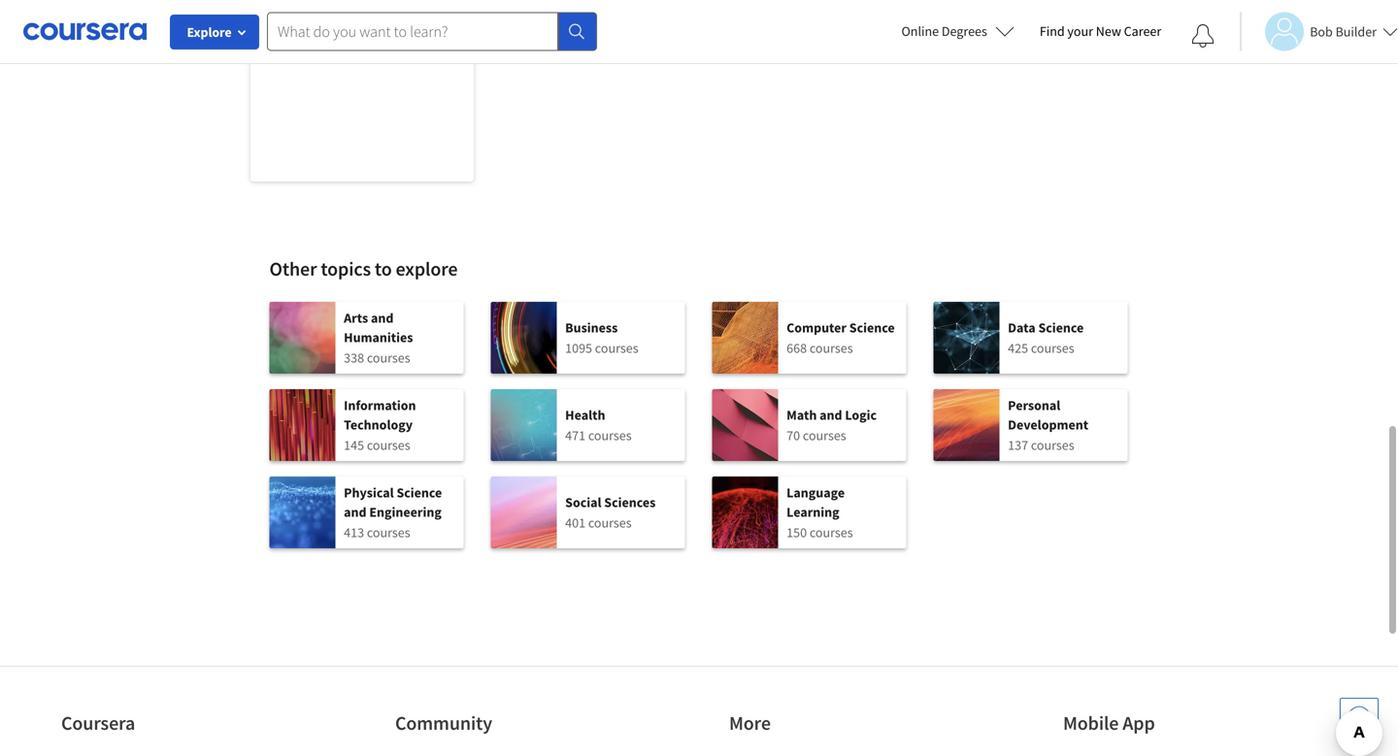 Task type: vqa. For each thing, say whether or not it's contained in the screenshot.
Online
yes



Task type: describe. For each thing, give the bounding box(es) containing it.
find your new career
[[1040, 22, 1162, 40]]

courses inside personal development 137 courses
[[1031, 436, 1075, 454]]

courses inside "computer science 668 courses"
[[810, 339, 853, 357]]

humanities
[[344, 329, 413, 346]]

other topics to explore
[[269, 257, 458, 281]]

arts and humanities 338 courses
[[344, 309, 413, 367]]

more
[[729, 711, 771, 736]]

bob
[[1310, 23, 1333, 40]]

courses inside arts and humanities 338 courses
[[367, 349, 410, 367]]

coursera image
[[23, 16, 147, 47]]

topics
[[321, 257, 371, 281]]

business 1095 courses
[[565, 319, 639, 357]]

math and logic 70 courses
[[787, 406, 877, 444]]

courses inside information technology 145 courses
[[367, 436, 410, 454]]

to
[[375, 257, 392, 281]]

145
[[344, 436, 364, 454]]

engineering
[[369, 503, 442, 521]]

list containing arts and humanities
[[269, 302, 1129, 564]]

data science 425 courses
[[1008, 319, 1084, 357]]

information technology 145 courses
[[344, 397, 416, 454]]

bob builder button
[[1240, 12, 1398, 51]]

language
[[787, 484, 845, 502]]

1095
[[565, 339, 592, 357]]

arts
[[344, 309, 368, 327]]

mobile app
[[1063, 711, 1155, 736]]

668
[[787, 339, 807, 357]]

show notifications image
[[1192, 24, 1215, 48]]

development
[[1008, 416, 1089, 434]]

computer
[[787, 319, 847, 336]]

health
[[565, 406, 605, 424]]

coursera
[[61, 711, 135, 736]]

information
[[344, 397, 416, 414]]

What do you want to learn? text field
[[267, 12, 558, 51]]

online degrees
[[902, 22, 987, 40]]

bob builder
[[1310, 23, 1377, 40]]

find your new career link
[[1030, 19, 1171, 44]]

logic
[[845, 406, 877, 424]]

new
[[1096, 22, 1121, 40]]

physical
[[344, 484, 394, 502]]

online
[[902, 22, 939, 40]]

learning
[[787, 503, 840, 521]]

150
[[787, 524, 807, 541]]



Task type: locate. For each thing, give the bounding box(es) containing it.
science right computer
[[849, 319, 895, 336]]

find
[[1040, 22, 1065, 40]]

science right data
[[1038, 319, 1084, 336]]

and inside arts and humanities 338 courses
[[371, 309, 394, 327]]

137
[[1008, 436, 1028, 454]]

explore
[[396, 257, 458, 281]]

None search field
[[267, 12, 597, 51]]

0 horizontal spatial and
[[344, 503, 367, 521]]

explore button
[[170, 15, 259, 50]]

health 471 courses
[[565, 406, 632, 444]]

courses inside physical science and engineering 413 courses
[[367, 524, 410, 541]]

and inside math and logic 70 courses
[[820, 406, 842, 424]]

1 horizontal spatial and
[[371, 309, 394, 327]]

science inside physical science and engineering 413 courses
[[397, 484, 442, 502]]

data
[[1008, 319, 1036, 336]]

2 horizontal spatial and
[[820, 406, 842, 424]]

and inside physical science and engineering 413 courses
[[344, 503, 367, 521]]

mobile
[[1063, 711, 1119, 736]]

and up 413
[[344, 503, 367, 521]]

explore
[[187, 23, 232, 41]]

courses down computer
[[810, 339, 853, 357]]

courses inside language learning 150 courses
[[810, 524, 853, 541]]

338
[[344, 349, 364, 367]]

401
[[565, 514, 586, 532]]

science for physical science and engineering 413 courses
[[397, 484, 442, 502]]

personal
[[1008, 397, 1061, 414]]

courses down the health
[[588, 427, 632, 444]]

courses inside health 471 courses
[[588, 427, 632, 444]]

technology
[[344, 416, 413, 434]]

science inside data science 425 courses
[[1038, 319, 1084, 336]]

language learning 150 courses
[[787, 484, 853, 541]]

courses down humanities
[[367, 349, 410, 367]]

computer science 668 courses
[[787, 319, 895, 357]]

online degrees button
[[886, 10, 1030, 52]]

sciences
[[604, 494, 656, 511]]

degrees
[[942, 22, 987, 40]]

courses down business on the top of page
[[595, 339, 639, 357]]

science up engineering
[[397, 484, 442, 502]]

413
[[344, 524, 364, 541]]

personal development 137 courses
[[1008, 397, 1089, 454]]

and for math
[[820, 406, 842, 424]]

1 horizontal spatial science
[[849, 319, 895, 336]]

community
[[395, 711, 492, 736]]

courses right 425
[[1031, 339, 1075, 357]]

and for arts
[[371, 309, 394, 327]]

business
[[565, 319, 618, 336]]

social
[[565, 494, 602, 511]]

courses down math
[[803, 427, 846, 444]]

2 vertical spatial and
[[344, 503, 367, 521]]

career
[[1124, 22, 1162, 40]]

courses inside business 1095 courses
[[595, 339, 639, 357]]

courses inside math and logic 70 courses
[[803, 427, 846, 444]]

and up humanities
[[371, 309, 394, 327]]

courses down development
[[1031, 436, 1075, 454]]

courses
[[595, 339, 639, 357], [810, 339, 853, 357], [1031, 339, 1075, 357], [367, 349, 410, 367], [588, 427, 632, 444], [803, 427, 846, 444], [367, 436, 410, 454], [1031, 436, 1075, 454], [588, 514, 632, 532], [367, 524, 410, 541], [810, 524, 853, 541]]

courses inside data science 425 courses
[[1031, 339, 1075, 357]]

425
[[1008, 339, 1028, 357]]

471
[[565, 427, 586, 444]]

science for computer science 668 courses
[[849, 319, 895, 336]]

science for data science 425 courses
[[1038, 319, 1084, 336]]

list
[[269, 302, 1129, 564]]

courses down engineering
[[367, 524, 410, 541]]

science inside "computer science 668 courses"
[[849, 319, 895, 336]]

help center image
[[1348, 706, 1371, 729]]

1 vertical spatial and
[[820, 406, 842, 424]]

science
[[849, 319, 895, 336], [1038, 319, 1084, 336], [397, 484, 442, 502]]

and
[[371, 309, 394, 327], [820, 406, 842, 424], [344, 503, 367, 521]]

builder
[[1336, 23, 1377, 40]]

70
[[787, 427, 800, 444]]

courses down technology
[[367, 436, 410, 454]]

app
[[1123, 711, 1155, 736]]

math
[[787, 406, 817, 424]]

physical science and engineering 413 courses
[[344, 484, 442, 541]]

social sciences 401 courses
[[565, 494, 656, 532]]

0 horizontal spatial science
[[397, 484, 442, 502]]

and right math
[[820, 406, 842, 424]]

your
[[1068, 22, 1093, 40]]

courses down sciences
[[588, 514, 632, 532]]

other
[[269, 257, 317, 281]]

2 horizontal spatial science
[[1038, 319, 1084, 336]]

courses down learning
[[810, 524, 853, 541]]

courses inside social sciences 401 courses
[[588, 514, 632, 532]]

0 vertical spatial and
[[371, 309, 394, 327]]



